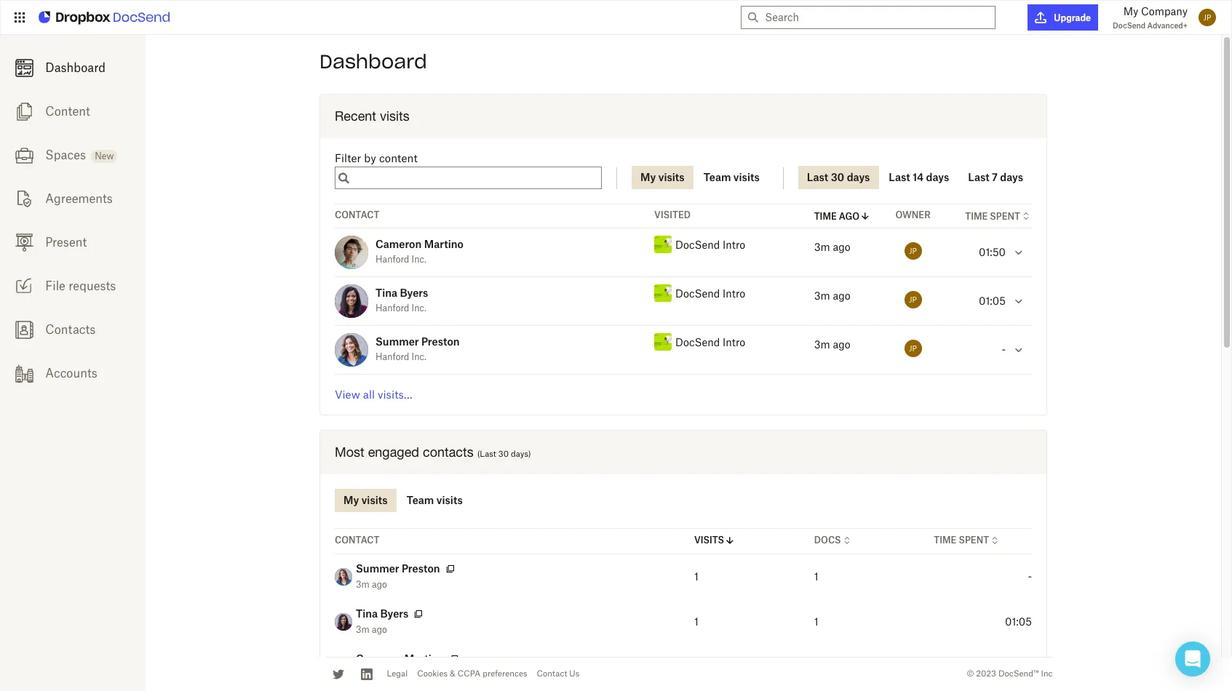 Task type: vqa. For each thing, say whether or not it's contained in the screenshot.
bottommost funds
no



Task type: describe. For each thing, give the bounding box(es) containing it.
tab list containing last 30 days
[[799, 153, 1033, 190]]

us
[[570, 670, 580, 680]]

accounts link
[[0, 352, 146, 395]]

docsend™
[[999, 670, 1040, 680]]

docsend for -
[[676, 336, 720, 349]]

cameron martino image
[[335, 236, 368, 270]]

time spent inside engaged contacts list element
[[934, 535, 990, 546]]

inc. for byers
[[412, 303, 427, 314]]

cookies & ccpa preferences link
[[417, 670, 528, 680]]

&
[[450, 670, 456, 680]]

owner
[[896, 210, 931, 221]]

cookies & ccpa preferences
[[417, 670, 528, 680]]

1 horizontal spatial dashboard
[[320, 50, 427, 74]]

0 vertical spatial tina byers link
[[376, 287, 428, 299]]

visits for my visits 'button'
[[659, 171, 685, 184]]

contact inside recent visits list list
[[335, 210, 380, 221]]

filter by content
[[335, 151, 418, 164]]

1 horizontal spatial tab list
[[632, 153, 769, 190]]

1 summer preston image from the top
[[335, 334, 368, 367]]

1 vertical spatial cameron martino link
[[356, 653, 444, 668]]

2023
[[977, 670, 997, 680]]

cameron martino
[[356, 653, 444, 666]]

spent inside engaged contacts list element
[[959, 535, 990, 546]]

docsend intro link for preston
[[676, 336, 746, 349]]

1 vertical spatial contact
[[335, 535, 380, 546]]

contacts
[[423, 445, 474, 460]]

jp inside jp popup button
[[1204, 13, 1212, 22]]

martino for cameron martino hanford inc.
[[424, 238, 464, 250]]

last 7 days button
[[960, 166, 1033, 190]]

requests
[[69, 279, 116, 293]]

my visits for my visits option
[[344, 494, 388, 507]]

preston for summer preston hanford inc.
[[422, 336, 460, 348]]

most
[[335, 445, 365, 460]]

visits for my visits option
[[362, 494, 388, 507]]

team for team visits button
[[704, 171, 731, 184]]

martino for cameron martino
[[405, 653, 444, 666]]

time ago
[[815, 211, 860, 222]]

docsend intro for summer preston
[[676, 336, 746, 349]]

time ago button
[[815, 211, 872, 222]]

hanford for cameron
[[376, 254, 409, 265]]

inc. for martino
[[412, 254, 427, 265]]

tina byers hanford inc.
[[376, 287, 428, 314]]

0 vertical spatial summer preston link
[[376, 336, 460, 348]]

summer for summer preston
[[356, 563, 399, 575]]

tina for tina byers
[[356, 608, 378, 620]]

team visits for team visits option
[[407, 494, 463, 507]]

cameron martino image
[[335, 236, 368, 270]]

sidebar documents image
[[15, 103, 33, 121]]

3m ago jp for 01:50
[[815, 241, 917, 256]]

contact us link
[[537, 670, 580, 680]]

1 vertical spatial tina byers link
[[356, 608, 409, 623]]

company
[[1142, 5, 1188, 17]]

contacts
[[45, 323, 96, 337]]

(last
[[477, 449, 496, 460]]

visits for team visits option
[[437, 494, 463, 507]]

spaces new
[[45, 148, 114, 162]]

1 summer preston image from the top
[[335, 334, 368, 367]]

search image
[[339, 171, 350, 186]]

recent visits
[[335, 108, 410, 124]]

last 30 days button
[[799, 166, 879, 190]]

summer preston
[[356, 563, 440, 575]]

engaged contacts list element
[[324, 527, 1043, 690]]

file requests link
[[0, 264, 146, 308]]

last 14 days button
[[881, 166, 958, 190]]

ccpa
[[458, 670, 481, 680]]

7
[[993, 171, 998, 184]]

view all visits…
[[335, 388, 413, 402]]

jp button
[[1196, 5, 1220, 30]]

1 vertical spatial time spent button
[[934, 535, 1001, 547]]

sidebar spaces image
[[15, 146, 33, 164]]

my inside my company docsend advanced+
[[1124, 5, 1139, 17]]

my company docsend advanced+
[[1113, 5, 1188, 30]]

visits…
[[378, 388, 413, 402]]

agreements link
[[0, 177, 146, 221]]

my visits button
[[632, 166, 694, 190]]

time for the time spent button in recent visits list list
[[966, 211, 988, 222]]

01:50
[[979, 246, 1006, 259]]

by
[[364, 151, 376, 164]]

cameron for cameron martino hanford inc.
[[376, 238, 422, 250]]

advanced+
[[1148, 21, 1188, 30]]

present
[[45, 235, 87, 250]]

cookies
[[417, 670, 448, 680]]

days)
[[511, 449, 531, 460]]

docs button
[[815, 535, 853, 547]]

- inside engaged contacts list element
[[1028, 571, 1032, 583]]

Filter by content text field
[[352, 171, 601, 187]]

present link
[[0, 221, 146, 264]]

docsend for 01:50
[[676, 239, 720, 251]]

days for last 14 days
[[927, 171, 950, 184]]

accounts
[[45, 366, 97, 381]]

byers for tina byers
[[380, 608, 409, 620]]

sidebar dashboard image
[[15, 59, 33, 77]]

file
[[45, 279, 65, 293]]

1 tina byers image from the top
[[335, 285, 368, 319]]

docsend intro for cameron martino
[[676, 239, 746, 251]]

content
[[45, 104, 90, 119]]

last for last 7 days
[[969, 171, 990, 184]]

preston for summer preston
[[402, 563, 440, 575]]

team for team visits option
[[407, 494, 434, 507]]

sidebar present image
[[15, 234, 33, 252]]

inc. for preston
[[412, 351, 427, 362]]

team visits button
[[695, 166, 769, 190]]

3m for 01:05
[[815, 290, 831, 303]]

Team visits radio
[[398, 489, 472, 513]]

view
[[335, 388, 360, 402]]

receive image
[[15, 277, 33, 295]]

cameron for cameron martino
[[356, 653, 402, 666]]

preferences
[[483, 670, 528, 680]]

2 tina byers image from the top
[[335, 614, 352, 631]]

hanford inc. link for summer
[[376, 351, 427, 362]]

jp for 01:05
[[910, 296, 917, 305]]

contacts link
[[0, 308, 146, 352]]



Task type: locate. For each thing, give the bounding box(es) containing it.
ago for 01:50
[[833, 241, 851, 254]]

0 vertical spatial -
[[1002, 344, 1006, 356]]

1 vertical spatial team visits
[[407, 494, 463, 507]]

dashboard link
[[0, 46, 146, 90]]

30 up time ago
[[831, 171, 845, 184]]

1 vertical spatial copy email image
[[413, 609, 425, 620]]

0 vertical spatial copy email image
[[445, 564, 456, 575]]

jp for -
[[910, 345, 917, 353]]

cameron inside engaged contacts list element
[[356, 653, 402, 666]]

2 vertical spatial intro
[[723, 336, 746, 349]]

30 inside last 30 days button
[[831, 171, 845, 184]]

summer preston image
[[335, 334, 368, 367], [335, 569, 352, 586]]

spaces
[[45, 148, 86, 162]]

sidebar ndas image
[[15, 190, 33, 208]]

0 vertical spatial cameron martino link
[[376, 238, 464, 250]]

01:05 inside engaged contacts list element
[[1006, 616, 1032, 628]]

3m ago down tina byers
[[356, 624, 387, 635]]

0 vertical spatial team visits
[[704, 171, 760, 184]]

2 last from the left
[[889, 171, 911, 184]]

2 vertical spatial contact
[[537, 670, 568, 680]]

3m ago
[[356, 579, 387, 590], [356, 624, 387, 635]]

spent
[[991, 211, 1021, 222], [959, 535, 990, 546]]

My visits radio
[[335, 489, 397, 513]]

3 hanford inc. link from the top
[[376, 351, 427, 362]]

1 horizontal spatial time
[[934, 535, 957, 546]]

3m ago jp for 01:05
[[815, 290, 917, 305]]

1 horizontal spatial spent
[[991, 211, 1021, 222]]

0 vertical spatial docsend intro
[[676, 239, 746, 251]]

2 3m ago jp from the top
[[815, 290, 917, 305]]

tina for tina byers hanford inc.
[[376, 287, 398, 299]]

copy email image right tina byers
[[413, 609, 425, 620]]

summer preston hanford inc.
[[376, 336, 460, 362]]

team inside button
[[704, 171, 731, 184]]

1 vertical spatial preston
[[402, 563, 440, 575]]

3m ago for tina
[[356, 624, 387, 635]]

copy email image for summer preston
[[445, 564, 456, 575]]

2 vertical spatial hanford inc. link
[[376, 351, 427, 362]]

2 tina byers image from the top
[[335, 614, 352, 631]]

agreements
[[45, 192, 113, 206]]

summer preston image up view
[[335, 334, 368, 367]]

1 hanford inc. link from the top
[[376, 254, 427, 265]]

2 vertical spatial hanford
[[376, 351, 409, 362]]

sidebar accounts image
[[15, 365, 33, 383]]

2 summer preston image from the top
[[335, 569, 352, 586]]

1 horizontal spatial team
[[704, 171, 731, 184]]

30 inside "most engaged contacts (last 30 days)"
[[499, 449, 509, 460]]

docsend for 01:05
[[676, 288, 720, 300]]

1 vertical spatial intro
[[723, 288, 746, 300]]

©
[[967, 670, 974, 680]]

tina byers image left tina byers
[[335, 614, 352, 631]]

tab list down engaged on the left of page
[[335, 489, 472, 513]]

recent
[[335, 108, 376, 124]]

docsend inside my company docsend advanced+
[[1113, 21, 1146, 30]]

docsend intro link for byers
[[676, 288, 746, 300]]

1 horizontal spatial days
[[927, 171, 950, 184]]

1 horizontal spatial last
[[889, 171, 911, 184]]

-
[[1002, 344, 1006, 356], [1028, 571, 1032, 583]]

my left company
[[1124, 5, 1139, 17]]

1 vertical spatial summer preston link
[[356, 563, 440, 578]]

30
[[831, 171, 845, 184], [499, 449, 509, 460]]

content
[[379, 151, 418, 164]]

1 vertical spatial docsend intro
[[676, 288, 746, 300]]

1 vertical spatial hanford
[[376, 303, 409, 314]]

last up time ago
[[807, 171, 829, 184]]

- inside recent visits list list
[[1002, 344, 1006, 356]]

team inside option
[[407, 494, 434, 507]]

1 vertical spatial hanford inc. link
[[376, 303, 427, 314]]

2 3m ago from the top
[[356, 624, 387, 635]]

hanford inc. link up summer preston hanford inc.
[[376, 303, 427, 314]]

contact down my visits option
[[335, 535, 380, 546]]

preston inside summer preston hanford inc.
[[422, 336, 460, 348]]

0 horizontal spatial spent
[[959, 535, 990, 546]]

recent visits list list
[[320, 190, 1047, 415]]

2 summer preston image from the top
[[335, 569, 352, 586]]

summer preston image
[[335, 334, 368, 367], [335, 569, 352, 586]]

inc
[[1042, 670, 1053, 680]]

team visits inside button
[[704, 171, 760, 184]]

intro for 01:05
[[723, 288, 746, 300]]

3m ago for summer
[[356, 579, 387, 590]]

upgrade button
[[1028, 4, 1099, 31]]

time spent button inside recent visits list list
[[966, 211, 1032, 222]]

0 vertical spatial preston
[[422, 336, 460, 348]]

tina byers link
[[376, 287, 428, 299], [356, 608, 409, 623]]

last for last 14 days
[[889, 171, 911, 184]]

1 docsend intro link from the top
[[676, 239, 746, 251]]

legal
[[387, 670, 408, 680]]

time inside engaged contacts list element
[[934, 535, 957, 546]]

time inside button
[[815, 211, 837, 222]]

tina inside engaged contacts list element
[[356, 608, 378, 620]]

0 vertical spatial my
[[1124, 5, 1139, 17]]

1 vertical spatial team
[[407, 494, 434, 507]]

summer preston image up view
[[335, 334, 368, 367]]

1 vertical spatial time spent
[[934, 535, 990, 546]]

contact us
[[537, 670, 580, 680]]

summer preston image left summer preston
[[335, 569, 352, 586]]

01:05 up docsend™
[[1006, 616, 1032, 628]]

2 vertical spatial inc.
[[412, 351, 427, 362]]

2 vertical spatial my
[[344, 494, 359, 507]]

0 vertical spatial contact
[[335, 210, 380, 221]]

cameron martino hanford inc.
[[376, 238, 464, 265]]

inc. inside tina byers hanford inc.
[[412, 303, 427, 314]]

my visits for my visits 'button'
[[641, 171, 685, 184]]

0 vertical spatial byers
[[400, 287, 428, 299]]

3 docsend intro link from the top
[[676, 336, 746, 349]]

days right '7'
[[1001, 171, 1024, 184]]

1 vertical spatial inc.
[[412, 303, 427, 314]]

1 vertical spatial 30
[[499, 449, 509, 460]]

0 vertical spatial my visits
[[641, 171, 685, 184]]

preston up tina byers
[[402, 563, 440, 575]]

byers for tina byers hanford inc.
[[400, 287, 428, 299]]

2 intro from the top
[[723, 288, 746, 300]]

hanford inc. link for cameron
[[376, 254, 427, 265]]

1 days from the left
[[847, 171, 870, 184]]

dashboard
[[320, 50, 427, 74], [45, 60, 106, 75]]

visits button
[[695, 535, 736, 547]]

hanford for tina
[[376, 303, 409, 314]]

© 2023 docsend™ inc
[[967, 670, 1053, 680]]

martino
[[424, 238, 464, 250], [405, 653, 444, 666]]

my visits inside option
[[344, 494, 388, 507]]

team
[[704, 171, 731, 184], [407, 494, 434, 507]]

byers
[[400, 287, 428, 299], [380, 608, 409, 620]]

ago for 01:05
[[833, 290, 851, 303]]

days for last 7 days
[[1001, 171, 1024, 184]]

preston
[[422, 336, 460, 348], [402, 563, 440, 575]]

cameron martino link up tina byers hanford inc.
[[376, 238, 464, 250]]

spent inside recent visits list list
[[991, 211, 1021, 222]]

time spent inside recent visits list list
[[966, 211, 1021, 222]]

summer preston link down tina byers hanford inc.
[[376, 336, 460, 348]]

1 vertical spatial martino
[[405, 653, 444, 666]]

inc. up tina byers hanford inc.
[[412, 254, 427, 265]]

last
[[807, 171, 829, 184], [889, 171, 911, 184], [969, 171, 990, 184]]

1 vertical spatial tina
[[356, 608, 378, 620]]

docsend
[[1113, 21, 1146, 30], [676, 239, 720, 251], [676, 288, 720, 300], [676, 336, 720, 349]]

engaged
[[368, 445, 419, 460]]

docsend intro for tina byers
[[676, 288, 746, 300]]

my for my visits 'button'
[[641, 171, 656, 184]]

inc. up 'visits…'
[[412, 351, 427, 362]]

hanford inside summer preston hanford inc.
[[376, 351, 409, 362]]

0 horizontal spatial dashboard
[[45, 60, 106, 75]]

2 vertical spatial docsend intro link
[[676, 336, 746, 349]]

0 horizontal spatial tab list
[[335, 489, 472, 513]]

1 horizontal spatial -
[[1028, 571, 1032, 583]]

dashboard inside 'link'
[[45, 60, 106, 75]]

byers inside engaged contacts list element
[[380, 608, 409, 620]]

legal link
[[387, 670, 408, 680]]

2 vertical spatial copy email image
[[449, 654, 460, 666]]

my down the most in the left of the page
[[344, 494, 359, 507]]

summer inside engaged contacts list element
[[356, 563, 399, 575]]

3 hanford from the top
[[376, 351, 409, 362]]

inc. inside cameron martino hanford inc.
[[412, 254, 427, 265]]

copy email image for tina byers
[[413, 609, 425, 620]]

1 vertical spatial 3m ago
[[356, 624, 387, 635]]

my visits up visited
[[641, 171, 685, 184]]

summer
[[376, 336, 419, 348], [356, 563, 399, 575]]

last for last 30 days
[[807, 171, 829, 184]]

martino inside cameron martino link
[[405, 653, 444, 666]]

2 inc. from the top
[[412, 303, 427, 314]]

docsend intro link
[[676, 239, 746, 251], [676, 288, 746, 300], [676, 336, 746, 349]]

0 vertical spatial summer
[[376, 336, 419, 348]]

tina byers link up cameron martino
[[356, 608, 409, 623]]

hanford inside cameron martino hanford inc.
[[376, 254, 409, 265]]

dashboard up recent visits
[[320, 50, 427, 74]]

byers inside tina byers hanford inc.
[[400, 287, 428, 299]]

3 docsend intro from the top
[[676, 336, 746, 349]]

view all visits… link
[[335, 388, 413, 402]]

intro for 01:50
[[723, 239, 746, 251]]

docsend intro
[[676, 239, 746, 251], [676, 288, 746, 300], [676, 336, 746, 349]]

tab list
[[632, 153, 769, 190], [799, 153, 1033, 190], [335, 489, 472, 513]]

file requests
[[45, 279, 116, 293]]

2 vertical spatial docsend intro
[[676, 336, 746, 349]]

1 vertical spatial summer preston image
[[335, 569, 352, 586]]

30 right (last
[[499, 449, 509, 460]]

1 horizontal spatial my
[[641, 171, 656, 184]]

summer preston image inside engaged contacts list element
[[335, 569, 352, 586]]

hanford right cameron martino icon
[[376, 254, 409, 265]]

1 horizontal spatial my visits
[[641, 171, 685, 184]]

3m for 01:50
[[815, 241, 831, 254]]

docs
[[815, 535, 841, 546]]

hanford inc. link
[[376, 254, 427, 265], [376, 303, 427, 314], [376, 351, 427, 362]]

Search text field
[[766, 7, 990, 28]]

3m for -
[[815, 339, 831, 351]]

visits
[[380, 108, 410, 124], [659, 171, 685, 184], [734, 171, 760, 184], [362, 494, 388, 507], [437, 494, 463, 507]]

contact
[[335, 210, 380, 221], [335, 535, 380, 546], [537, 670, 568, 680]]

docsend intro link for martino
[[676, 239, 746, 251]]

time spent
[[966, 211, 1021, 222], [934, 535, 990, 546]]

1 vertical spatial byers
[[380, 608, 409, 620]]

1 inc. from the top
[[412, 254, 427, 265]]

0 vertical spatial time spent
[[966, 211, 1021, 222]]

3 3m ago jp from the top
[[815, 339, 917, 353]]

upgrade
[[1055, 12, 1092, 23]]

time for the bottom the time spent button
[[934, 535, 957, 546]]

0 vertical spatial tina byers image
[[335, 285, 368, 319]]

01:05 down 01:50
[[979, 295, 1006, 307]]

sidebar contacts image
[[15, 321, 33, 339]]

most engaged contacts (last 30 days)
[[335, 445, 531, 460]]

last left 14
[[889, 171, 911, 184]]

0 vertical spatial intro
[[723, 239, 746, 251]]

0 vertical spatial hanford
[[376, 254, 409, 265]]

0 vertical spatial spent
[[991, 211, 1021, 222]]

martino inside cameron martino hanford inc.
[[424, 238, 464, 250]]

2 horizontal spatial tab list
[[799, 153, 1033, 190]]

days for last 30 days
[[847, 171, 870, 184]]

hanford
[[376, 254, 409, 265], [376, 303, 409, 314], [376, 351, 409, 362]]

content link
[[0, 90, 146, 133]]

2 docsend intro from the top
[[676, 288, 746, 300]]

ago
[[839, 211, 860, 222]]

tina byers image down cameron martino icon
[[335, 285, 368, 319]]

3m ago jp
[[815, 241, 917, 256], [815, 290, 917, 305], [815, 339, 917, 353]]

my inside option
[[344, 494, 359, 507]]

hanford inc. link up tina byers hanford inc.
[[376, 254, 427, 265]]

1 horizontal spatial 30
[[831, 171, 845, 184]]

jp
[[1204, 13, 1212, 22], [910, 247, 917, 256], [910, 296, 917, 305], [910, 345, 917, 353]]

0 vertical spatial cameron
[[376, 238, 422, 250]]

upgrade image
[[1036, 12, 1047, 23]]

tina byers
[[356, 608, 409, 620]]

3m ago jp for -
[[815, 339, 917, 353]]

0 horizontal spatial my
[[344, 494, 359, 507]]

tab list up owner
[[799, 153, 1033, 190]]

0 horizontal spatial team visits
[[407, 494, 463, 507]]

2 days from the left
[[927, 171, 950, 184]]

team right my visits 'button'
[[704, 171, 731, 184]]

14
[[913, 171, 924, 184]]

0 vertical spatial team
[[704, 171, 731, 184]]

0 vertical spatial summer preston image
[[335, 334, 368, 367]]

1 vertical spatial summer preston image
[[335, 569, 352, 586]]

copy email image right summer preston
[[445, 564, 456, 575]]

time for time ago button
[[815, 211, 837, 222]]

hanford up summer preston hanford inc.
[[376, 303, 409, 314]]

martino up the cookies
[[405, 653, 444, 666]]

0 vertical spatial 3m ago jp
[[815, 241, 917, 256]]

visits
[[695, 535, 725, 546]]

0 vertical spatial 01:05
[[979, 295, 1006, 307]]

3 inc. from the top
[[412, 351, 427, 362]]

copy email image up &
[[449, 654, 460, 666]]

summer preston image left summer preston
[[335, 569, 352, 586]]

visited
[[655, 210, 691, 221]]

byers down cameron martino hanford inc.
[[400, 287, 428, 299]]

hanford inside tina byers hanford inc.
[[376, 303, 409, 314]]

summer for summer preston hanford inc.
[[376, 336, 419, 348]]

0 horizontal spatial time
[[815, 211, 837, 222]]

team visits down "most engaged contacts (last 30 days)"
[[407, 494, 463, 507]]

cameron right cameron martino icon
[[376, 238, 422, 250]]

contact up cameron martino icon
[[335, 210, 380, 221]]

last 30 days
[[807, 171, 870, 184]]

1 vertical spatial summer
[[356, 563, 399, 575]]

3 last from the left
[[969, 171, 990, 184]]

ago for -
[[833, 339, 851, 351]]

summer preston image inside engaged contacts list element
[[335, 569, 352, 586]]

tina down cameron martino hanford inc.
[[376, 287, 398, 299]]

0 vertical spatial docsend intro link
[[676, 239, 746, 251]]

hanford inc. link for tina
[[376, 303, 427, 314]]

1 hanford from the top
[[376, 254, 409, 265]]

days
[[847, 171, 870, 184], [927, 171, 950, 184], [1001, 171, 1024, 184]]

cameron martino link up legal
[[356, 653, 444, 668]]

2 horizontal spatial time
[[966, 211, 988, 222]]

2 hanford from the top
[[376, 303, 409, 314]]

copy email image for cameron martino
[[449, 654, 460, 666]]

last 14 days
[[889, 171, 950, 184]]

visits inside team visits button
[[734, 171, 760, 184]]

tina byers image
[[335, 285, 368, 319], [335, 614, 352, 631]]

1 vertical spatial tina byers image
[[335, 614, 352, 631]]

1 vertical spatial 3m ago jp
[[815, 290, 917, 305]]

ago
[[833, 241, 851, 254], [833, 290, 851, 303], [833, 339, 851, 351], [372, 579, 387, 590], [372, 624, 387, 635]]

2 hanford inc. link from the top
[[376, 303, 427, 314]]

cameron
[[376, 238, 422, 250], [356, 653, 402, 666]]

last left '7'
[[969, 171, 990, 184]]

0 vertical spatial summer preston image
[[335, 334, 368, 367]]

my up visited
[[641, 171, 656, 184]]

team visits
[[704, 171, 760, 184], [407, 494, 463, 507]]

1 vertical spatial tina byers image
[[335, 614, 352, 631]]

contact left us
[[537, 670, 568, 680]]

01:05 inside recent visits list list
[[979, 295, 1006, 307]]

team visits inside option
[[407, 494, 463, 507]]

tina byers image left tina byers
[[335, 614, 352, 631]]

0 vertical spatial time spent button
[[966, 211, 1032, 222]]

0 horizontal spatial team
[[407, 494, 434, 507]]

0 vertical spatial hanford inc. link
[[376, 254, 427, 265]]

1 vertical spatial docsend intro link
[[676, 288, 746, 300]]

inc. inside summer preston hanford inc.
[[412, 351, 427, 362]]

1 vertical spatial cameron
[[356, 653, 402, 666]]

new
[[95, 151, 114, 162]]

filter
[[335, 151, 361, 164]]

team down "most engaged contacts (last 30 days)"
[[407, 494, 434, 507]]

tina down summer preston
[[356, 608, 378, 620]]

inc.
[[412, 254, 427, 265], [412, 303, 427, 314], [412, 351, 427, 362]]

0 horizontal spatial my visits
[[344, 494, 388, 507]]

tina inside tina byers hanford inc.
[[376, 287, 398, 299]]

last 7 days
[[969, 171, 1024, 184]]

0 horizontal spatial last
[[807, 171, 829, 184]]

2 vertical spatial 3m ago jp
[[815, 339, 917, 353]]

tina byers link down cameron martino hanford inc.
[[376, 287, 428, 299]]

cameron inside cameron martino hanford inc.
[[376, 238, 422, 250]]

martino up tina byers hanford inc.
[[424, 238, 464, 250]]

preston inside engaged contacts list element
[[402, 563, 440, 575]]

1 intro from the top
[[723, 239, 746, 251]]

visits inside my visits 'button'
[[659, 171, 685, 184]]

0 vertical spatial martino
[[424, 238, 464, 250]]

2 horizontal spatial my
[[1124, 5, 1139, 17]]

1
[[695, 571, 699, 583], [815, 571, 819, 583], [695, 616, 699, 628], [815, 616, 819, 628]]

summer up tina byers
[[356, 563, 399, 575]]

0 vertical spatial tina byers image
[[335, 285, 368, 319]]

my visits inside 'button'
[[641, 171, 685, 184]]

3m ago down summer preston
[[356, 579, 387, 590]]

1 tina byers image from the top
[[335, 285, 368, 319]]

tina byers image
[[335, 285, 368, 319], [335, 614, 352, 631]]

1 vertical spatial spent
[[959, 535, 990, 546]]

visits inside team visits option
[[437, 494, 463, 507]]

intro for -
[[723, 336, 746, 349]]

summer inside summer preston hanford inc.
[[376, 336, 419, 348]]

tab list up visited
[[632, 153, 769, 190]]

tina byers image down cameron martino icon
[[335, 285, 368, 319]]

team visits for team visits button
[[704, 171, 760, 184]]

1 last from the left
[[807, 171, 829, 184]]

0 vertical spatial 30
[[831, 171, 845, 184]]

days right 14
[[927, 171, 950, 184]]

2 docsend intro link from the top
[[676, 288, 746, 300]]

jp for 01:50
[[910, 247, 917, 256]]

team visits right my visits 'button'
[[704, 171, 760, 184]]

all
[[363, 388, 375, 402]]

dashboard up content link
[[45, 60, 106, 75]]

inc. up summer preston hanford inc.
[[412, 303, 427, 314]]

summer preston link inside engaged contacts list element
[[356, 563, 440, 578]]

1 horizontal spatial team visits
[[704, 171, 760, 184]]

3 intro from the top
[[723, 336, 746, 349]]

1 3m ago from the top
[[356, 579, 387, 590]]

0 vertical spatial inc.
[[412, 254, 427, 265]]

3m
[[815, 241, 831, 254], [815, 290, 831, 303], [815, 339, 831, 351], [356, 579, 370, 590], [356, 624, 370, 635]]

my inside 'button'
[[641, 171, 656, 184]]

1 vertical spatial my visits
[[344, 494, 388, 507]]

01:05
[[979, 295, 1006, 307], [1006, 616, 1032, 628]]

1 3m ago jp from the top
[[815, 241, 917, 256]]

hanford for summer
[[376, 351, 409, 362]]

2 horizontal spatial days
[[1001, 171, 1024, 184]]

preston down tina byers hanford inc.
[[422, 336, 460, 348]]

1 vertical spatial -
[[1028, 571, 1032, 583]]

cameron up legal
[[356, 653, 402, 666]]

intro
[[723, 239, 746, 251], [723, 288, 746, 300], [723, 336, 746, 349]]

hanford inc. link up 'visits…'
[[376, 351, 427, 362]]

my for my visits option
[[344, 494, 359, 507]]

1 docsend intro from the top
[[676, 239, 746, 251]]

byers down summer preston
[[380, 608, 409, 620]]

copy email image
[[445, 564, 456, 575], [413, 609, 425, 620], [449, 654, 460, 666]]

0 horizontal spatial 30
[[499, 449, 509, 460]]

summer down tina byers hanford inc.
[[376, 336, 419, 348]]

my visits down the most in the left of the page
[[344, 494, 388, 507]]

visits inside my visits option
[[362, 494, 388, 507]]

1 vertical spatial my
[[641, 171, 656, 184]]

visits for team visits button
[[734, 171, 760, 184]]

0 vertical spatial tina
[[376, 287, 398, 299]]

summer preston link
[[376, 336, 460, 348], [356, 563, 440, 578]]

days up ago
[[847, 171, 870, 184]]

3 days from the left
[[1001, 171, 1024, 184]]

summer preston link up tina byers
[[356, 563, 440, 578]]

hanford up 'visits…'
[[376, 351, 409, 362]]

2 horizontal spatial last
[[969, 171, 990, 184]]



